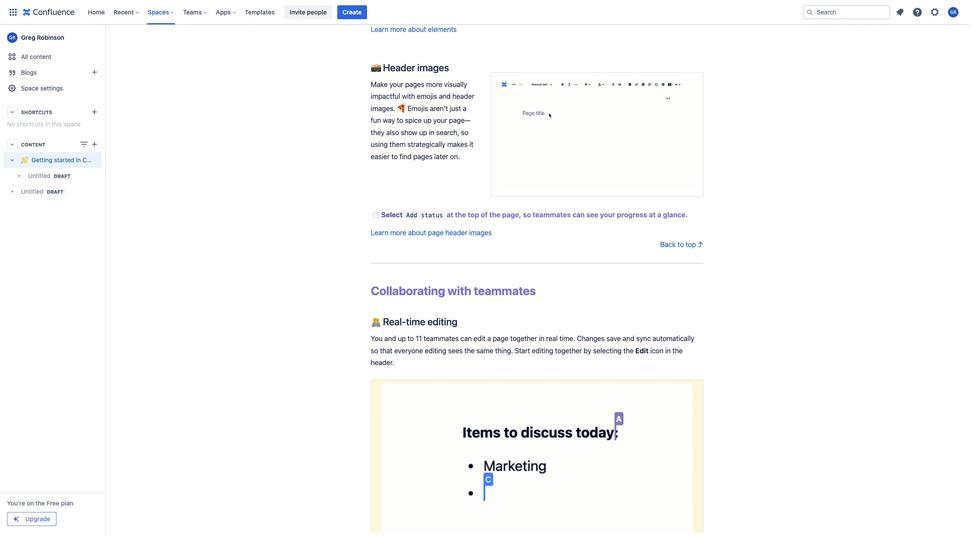 Task type: describe. For each thing, give the bounding box(es) containing it.
appswitcher icon image
[[8, 7, 18, 17]]

0 horizontal spatial top
[[468, 211, 479, 219]]

spaces
[[148, 8, 169, 16]]

edit
[[636, 347, 649, 355]]

1 at from the left
[[447, 211, 454, 219]]

all content
[[21, 53, 51, 60]]

same
[[477, 347, 494, 355]]

later
[[435, 153, 449, 160]]

0 vertical spatial up
[[424, 117, 432, 124]]

⤴
[[698, 241, 704, 249]]

real
[[547, 335, 558, 343]]

can inside you and up to 11 teammates can edit a page together in real time. changes save and sync automatically so that everyone editing sees the same thing. start editing together by selecting the
[[461, 335, 472, 343]]

progress
[[617, 211, 648, 219]]

about for page
[[408, 229, 426, 237]]

icon
[[651, 347, 664, 355]]

11
[[416, 335, 422, 343]]

to left the find
[[392, 153, 398, 160]]

learn for learn more about elements
[[371, 25, 389, 33]]

more inside the make your pages more visually impactful with emojis and header images. 🍕 emojis aren't just a fun way to spice up your page— they also show up in search, so using them strategically makes it easier to find pages later on.
[[426, 81, 443, 88]]

tree inside space element
[[4, 152, 115, 200]]

learn more about page header images back to top ⤴
[[371, 229, 704, 249]]

people
[[307, 8, 327, 16]]

1 horizontal spatial together
[[555, 347, 582, 355]]

you and up to 11 teammates can edit a page together in real time. changes save and sync automatically so that everyone editing sees the same thing. start editing together by selecting the
[[371, 335, 697, 355]]

changes
[[577, 335, 605, 343]]

free
[[47, 500, 59, 507]]

emojis
[[417, 93, 437, 100]]

page,
[[502, 211, 522, 219]]

change view image
[[79, 139, 89, 150]]

banner containing home
[[0, 0, 970, 25]]

a inside the make your pages more visually impactful with emojis and header images. 🍕 emojis aren't just a fun way to spice up your page— they also show up in search, so using them strategically makes it easier to find pages later on.
[[463, 105, 467, 112]]

on.
[[450, 153, 460, 160]]

create
[[343, 8, 362, 16]]

in inside tree item
[[76, 156, 81, 164]]

time
[[406, 316, 426, 328]]

you're
[[7, 500, 25, 507]]

make your pages more visually impactful with emojis and header images. 🍕 emojis aren't just a fun way to spice up your page— they also show up in search, so using them strategically makes it easier to find pages later on.
[[371, 81, 476, 160]]

save
[[607, 335, 621, 343]]

make
[[371, 81, 388, 88]]

1 vertical spatial pages
[[414, 153, 433, 160]]

greg
[[21, 34, 35, 41]]

the inside "icon in the header."
[[673, 347, 683, 355]]

you're on the free plan
[[7, 500, 73, 507]]

the right of
[[490, 211, 501, 219]]

0 vertical spatial untitled
[[28, 172, 50, 179]]

📸 header images
[[371, 62, 449, 73]]

see
[[587, 211, 599, 219]]

in inside "icon in the header."
[[666, 347, 671, 355]]

0 horizontal spatial your
[[390, 81, 404, 88]]

just
[[450, 105, 461, 112]]

more for page
[[390, 229, 407, 237]]

add shortcut image
[[89, 107, 100, 117]]

up inside you and up to 11 teammates can edit a page together in real time. changes save and sync automatically so that everyone editing sees the same thing. start editing together by selecting the
[[398, 335, 406, 343]]

greg robinson
[[21, 34, 64, 41]]

0 vertical spatial pages
[[405, 81, 425, 88]]

0 horizontal spatial and
[[385, 335, 396, 343]]

settings
[[40, 84, 63, 92]]

content button
[[4, 137, 102, 152]]

greg robinson link
[[4, 29, 102, 46]]

0 vertical spatial draft
[[54, 173, 71, 179]]

so inside the make your pages more visually impactful with emojis and header images. 🍕 emojis aren't just a fun way to spice up your page— they also show up in search, so using them strategically makes it easier to find pages later on.
[[461, 129, 469, 136]]

back
[[661, 241, 676, 249]]

top inside learn more about page header images back to top ⤴
[[686, 241, 696, 249]]

home link
[[85, 5, 108, 19]]

apps
[[216, 8, 231, 16]]

aren't
[[430, 105, 448, 112]]

0 vertical spatial images
[[417, 62, 449, 73]]

📸
[[371, 62, 381, 73]]

shortcuts
[[17, 120, 44, 128]]

space element
[[0, 25, 115, 534]]

templates
[[245, 8, 275, 16]]

to inside you and up to 11 teammates can edit a page together in real time. changes save and sync automatically so that everyone editing sees the same thing. start editing together by selecting the
[[408, 335, 414, 343]]

easier
[[371, 153, 390, 160]]

header
[[383, 62, 415, 73]]

tree item inside space element
[[4, 152, 115, 184]]

header.
[[371, 359, 394, 367]]

1 horizontal spatial with
[[448, 284, 472, 298]]

0 vertical spatial together
[[511, 335, 537, 343]]

1 vertical spatial teammates
[[474, 284, 536, 298]]

space settings link
[[4, 81, 102, 96]]

Search field
[[803, 5, 891, 19]]

collaborating
[[371, 284, 445, 298]]

home
[[88, 8, 105, 16]]

about for elements
[[408, 25, 426, 33]]

plan
[[61, 500, 73, 507]]

🧑‍💻 real-time editing
[[371, 316, 458, 328]]

teams
[[183, 8, 202, 16]]

selecting
[[593, 347, 622, 355]]

invite people
[[290, 8, 327, 16]]

editing left sees at the left bottom of the page
[[425, 347, 447, 355]]

🧑‍💻
[[371, 316, 381, 328]]

shortcuts button
[[4, 104, 102, 120]]

find
[[400, 153, 412, 160]]

space
[[64, 120, 81, 128]]

real-
[[383, 316, 406, 328]]

the inside space element
[[36, 500, 45, 507]]

select add status at the top of the page, so teammates can see your progress at a glance.
[[382, 211, 688, 219]]

teams button
[[181, 5, 211, 19]]

on
[[27, 500, 34, 507]]

visually
[[444, 81, 467, 88]]

1 horizontal spatial your
[[434, 117, 447, 124]]

makes
[[448, 141, 468, 148]]

create a page image
[[89, 139, 100, 150]]

the left edit
[[624, 347, 634, 355]]

help icon image
[[913, 7, 923, 17]]

content
[[30, 53, 51, 60]]

automatically
[[653, 335, 695, 343]]

started
[[54, 156, 74, 164]]



Task type: locate. For each thing, give the bounding box(es) containing it.
a right edit
[[488, 335, 491, 343]]

the down automatically
[[673, 347, 683, 355]]

impactful
[[371, 93, 400, 100]]

your up impactful
[[390, 81, 404, 88]]

1 vertical spatial untitled draft
[[21, 188, 64, 195]]

0 vertical spatial teammates
[[533, 211, 571, 219]]

copy image for 🧑‍💻 real-time editing
[[457, 317, 467, 327]]

and inside the make your pages more visually impactful with emojis and header images. 🍕 emojis aren't just a fun way to spice up your page— they also show up in search, so using them strategically makes it easier to find pages later on.
[[439, 93, 451, 100]]

the right the 'on'
[[36, 500, 45, 507]]

glance.
[[663, 211, 688, 219]]

templates link
[[242, 5, 277, 19]]

2 about from the top
[[408, 229, 426, 237]]

getting started in confluence link
[[4, 152, 115, 168]]

and right save
[[623, 335, 635, 343]]

0 vertical spatial copy image
[[448, 62, 459, 72]]

editing right time
[[428, 316, 458, 328]]

blogs link
[[4, 65, 102, 81]]

1 vertical spatial copy image
[[535, 286, 546, 296]]

1 horizontal spatial and
[[439, 93, 451, 100]]

images up visually
[[417, 62, 449, 73]]

2 vertical spatial a
[[488, 335, 491, 343]]

can left see
[[573, 211, 585, 219]]

2 horizontal spatial and
[[623, 335, 635, 343]]

1 vertical spatial untitled
[[21, 188, 43, 195]]

editing down real
[[532, 347, 554, 355]]

more inside learn more about page header images back to top ⤴
[[390, 229, 407, 237]]

page inside learn more about page header images back to top ⤴
[[428, 229, 444, 237]]

by
[[584, 347, 592, 355]]

1 vertical spatial together
[[555, 347, 582, 355]]

at right status
[[447, 211, 454, 219]]

your down aren't at the left top of page
[[434, 117, 447, 124]]

2 horizontal spatial a
[[658, 211, 662, 219]]

2 vertical spatial more
[[390, 229, 407, 237]]

in inside you and up to 11 teammates can edit a page together in real time. changes save and sync automatically so that everyone editing sees the same thing. start editing together by selecting the
[[539, 335, 545, 343]]

2 horizontal spatial so
[[523, 211, 531, 219]]

2 at from the left
[[649, 211, 656, 219]]

tree containing getting started in confluence
[[4, 152, 115, 200]]

0 horizontal spatial at
[[447, 211, 454, 219]]

space settings
[[21, 84, 63, 92]]

way
[[383, 117, 395, 124]]

notification icon image
[[895, 7, 906, 17]]

draft down getting started in confluence link
[[47, 189, 64, 195]]

learn more about page header images link
[[371, 229, 492, 237]]

create a blog image
[[89, 67, 100, 77]]

that
[[380, 347, 393, 355]]

in right the started
[[76, 156, 81, 164]]

0 vertical spatial so
[[461, 129, 469, 136]]

1 horizontal spatial so
[[461, 129, 469, 136]]

in inside the make your pages more visually impactful with emojis and header images. 🍕 emojis aren't just a fun way to spice up your page— they also show up in search, so using them strategically makes it easier to find pages later on.
[[429, 129, 435, 136]]

so left that
[[371, 347, 378, 355]]

more for elements
[[390, 25, 407, 33]]

global element
[[5, 0, 802, 24]]

add
[[406, 212, 418, 219]]

so
[[461, 129, 469, 136], [523, 211, 531, 219], [371, 347, 378, 355]]

1 vertical spatial learn
[[371, 229, 389, 237]]

1 vertical spatial your
[[434, 117, 447, 124]]

0 horizontal spatial with
[[402, 93, 415, 100]]

0 horizontal spatial so
[[371, 347, 378, 355]]

together
[[511, 335, 537, 343], [555, 347, 582, 355]]

images down of
[[469, 229, 492, 237]]

top left ⤴
[[686, 241, 696, 249]]

together down time.
[[555, 347, 582, 355]]

0 vertical spatial header
[[453, 93, 475, 100]]

no shortcuts in this space
[[7, 120, 81, 128]]

to inside learn more about page header images back to top ⤴
[[678, 241, 684, 249]]

invite
[[290, 8, 306, 16]]

0 horizontal spatial page
[[428, 229, 444, 237]]

spice
[[405, 117, 422, 124]]

1 horizontal spatial top
[[686, 241, 696, 249]]

and up that
[[385, 335, 396, 343]]

2 vertical spatial your
[[600, 211, 616, 219]]

recent
[[114, 8, 134, 16]]

top
[[468, 211, 479, 219], [686, 241, 696, 249]]

draft down the started
[[54, 173, 71, 179]]

content
[[21, 142, 45, 147]]

1 learn from the top
[[371, 25, 389, 33]]

1 horizontal spatial images
[[469, 229, 492, 237]]

0 vertical spatial about
[[408, 25, 426, 33]]

emojis
[[408, 105, 428, 112]]

page up thing. at the bottom of page
[[493, 335, 509, 343]]

getting
[[32, 156, 52, 164]]

2 horizontal spatial your
[[600, 211, 616, 219]]

at
[[447, 211, 454, 219], [649, 211, 656, 219]]

more up emojis
[[426, 81, 443, 88]]

tree
[[4, 152, 115, 200]]

select
[[382, 211, 403, 219]]

1 vertical spatial header
[[446, 229, 468, 237]]

learn more about elements link
[[371, 25, 457, 33]]

1 vertical spatial up
[[419, 129, 427, 136]]

create link
[[337, 5, 367, 19]]

confluence image
[[23, 7, 75, 17], [23, 7, 75, 17]]

1 horizontal spatial page
[[493, 335, 509, 343]]

about inside learn more about page header images back to top ⤴
[[408, 229, 426, 237]]

collapse sidebar image
[[95, 29, 115, 46]]

page—
[[449, 117, 471, 124]]

1 vertical spatial can
[[461, 335, 472, 343]]

editing
[[428, 316, 458, 328], [425, 347, 447, 355], [532, 347, 554, 355]]

you
[[371, 335, 383, 343]]

0 vertical spatial with
[[402, 93, 415, 100]]

time.
[[560, 335, 575, 343]]

a left "glance."
[[658, 211, 662, 219]]

1 vertical spatial more
[[426, 81, 443, 88]]

and up aren't at the left top of page
[[439, 93, 451, 100]]

search,
[[436, 129, 460, 136]]

1 vertical spatial page
[[493, 335, 509, 343]]

page inside you and up to 11 teammates can edit a page together in real time. changes save and sync automatically so that everyone editing sees the same thing. start editing together by selecting the
[[493, 335, 509, 343]]

so inside you and up to 11 teammates can edit a page together in real time. changes save and sync automatically so that everyone editing sees the same thing. start editing together by selecting the
[[371, 347, 378, 355]]

shortcuts
[[21, 109, 52, 115]]

pages up emojis
[[405, 81, 425, 88]]

search image
[[807, 9, 814, 16]]

thing.
[[495, 347, 513, 355]]

1 about from the top
[[408, 25, 426, 33]]

your
[[390, 81, 404, 88], [434, 117, 447, 124], [600, 211, 616, 219]]

more down global element
[[390, 25, 407, 33]]

all content link
[[4, 49, 102, 65]]

page
[[428, 229, 444, 237], [493, 335, 509, 343]]

start
[[515, 347, 530, 355]]

copy image
[[448, 62, 459, 72], [535, 286, 546, 296], [457, 317, 467, 327]]

robinson
[[37, 34, 64, 41]]

up
[[424, 117, 432, 124], [419, 129, 427, 136], [398, 335, 406, 343]]

settings icon image
[[930, 7, 941, 17]]

in left real
[[539, 335, 545, 343]]

together up 'start'
[[511, 335, 537, 343]]

in left the this
[[45, 120, 50, 128]]

no
[[7, 120, 15, 128]]

upgrade
[[25, 516, 50, 523]]

using
[[371, 141, 388, 148]]

everyone
[[394, 347, 423, 355]]

0 vertical spatial page
[[428, 229, 444, 237]]

0 vertical spatial untitled draft
[[28, 172, 71, 179]]

learn inside learn more about page header images back to top ⤴
[[371, 229, 389, 237]]

it
[[470, 141, 474, 148]]

premium image
[[13, 516, 20, 523]]

banner
[[0, 0, 970, 25]]

can left edit
[[461, 335, 472, 343]]

1 horizontal spatial at
[[649, 211, 656, 219]]

to right way
[[397, 117, 403, 124]]

0 vertical spatial can
[[573, 211, 585, 219]]

can
[[573, 211, 585, 219], [461, 335, 472, 343]]

spaces button
[[145, 5, 178, 19]]

2 vertical spatial teammates
[[424, 335, 459, 343]]

all
[[21, 53, 28, 60]]

learn more about elements
[[371, 25, 457, 33]]

more down "select"
[[390, 229, 407, 237]]

draft
[[54, 173, 71, 179], [47, 189, 64, 195]]

header inside learn more about page header images back to top ⤴
[[446, 229, 468, 237]]

the right sees at the left bottom of the page
[[465, 347, 475, 355]]

invite people button
[[284, 5, 332, 19]]

0 vertical spatial more
[[390, 25, 407, 33]]

top left of
[[468, 211, 479, 219]]

1 vertical spatial top
[[686, 241, 696, 249]]

tree item
[[4, 152, 115, 184]]

they
[[371, 129, 385, 136]]

1 horizontal spatial can
[[573, 211, 585, 219]]

up up strategically
[[419, 129, 427, 136]]

1 vertical spatial images
[[469, 229, 492, 237]]

icon in the header.
[[371, 347, 685, 367]]

elements
[[428, 25, 457, 33]]

1 vertical spatial with
[[448, 284, 472, 298]]

pages down strategically
[[414, 153, 433, 160]]

tree item containing getting started in confluence
[[4, 152, 115, 184]]

1 horizontal spatial a
[[488, 335, 491, 343]]

a right just
[[463, 105, 467, 112]]

about down global element
[[408, 25, 426, 33]]

2 learn from the top
[[371, 229, 389, 237]]

apps button
[[213, 5, 240, 19]]

your profile and preferences image
[[949, 7, 959, 17]]

the left of
[[455, 211, 466, 219]]

0 vertical spatial top
[[468, 211, 479, 219]]

confluence
[[83, 156, 115, 164]]

learn for learn more about page header images back to top ⤴
[[371, 229, 389, 237]]

in up strategically
[[429, 129, 435, 136]]

0 vertical spatial your
[[390, 81, 404, 88]]

teammates inside you and up to 11 teammates can edit a page together in real time. changes save and sync automatically so that everyone editing sees the same thing. start editing together by selecting the
[[424, 335, 459, 343]]

0 horizontal spatial together
[[511, 335, 537, 343]]

so down page—
[[461, 129, 469, 136]]

getting started in confluence
[[32, 156, 115, 164]]

about down add at the top left of the page
[[408, 229, 426, 237]]

0 vertical spatial a
[[463, 105, 467, 112]]

edit
[[474, 335, 486, 343]]

learn down global element
[[371, 25, 389, 33]]

0 vertical spatial learn
[[371, 25, 389, 33]]

0 horizontal spatial a
[[463, 105, 467, 112]]

in right icon
[[666, 347, 671, 355]]

status
[[421, 212, 443, 219]]

with
[[402, 93, 415, 100], [448, 284, 472, 298]]

your right see
[[600, 211, 616, 219]]

them
[[390, 141, 406, 148]]

images inside learn more about page header images back to top ⤴
[[469, 229, 492, 237]]

page down status
[[428, 229, 444, 237]]

a inside you and up to 11 teammates can edit a page together in real time. changes save and sync automatically so that everyone editing sees the same thing. start editing together by selecting the
[[488, 335, 491, 343]]

to left 11
[[408, 335, 414, 343]]

up up everyone
[[398, 335, 406, 343]]

back to top ⤴ link
[[661, 241, 704, 249]]

space
[[21, 84, 39, 92]]

header inside the make your pages more visually impactful with emojis and header images. 🍕 emojis aren't just a fun way to spice up your page— they also show up in search, so using them strategically makes it easier to find pages later on.
[[453, 93, 475, 100]]

with inside the make your pages more visually impactful with emojis and header images. 🍕 emojis aren't just a fun way to spice up your page— they also show up in search, so using them strategically makes it easier to find pages later on.
[[402, 93, 415, 100]]

also
[[387, 129, 399, 136]]

0 horizontal spatial can
[[461, 335, 472, 343]]

sync
[[637, 335, 651, 343]]

1 vertical spatial about
[[408, 229, 426, 237]]

to right back
[[678, 241, 684, 249]]

0 horizontal spatial images
[[417, 62, 449, 73]]

of
[[481, 211, 488, 219]]

learn down "select"
[[371, 229, 389, 237]]

so right the page, on the top right of page
[[523, 211, 531, 219]]

at right progress
[[649, 211, 656, 219]]

1 vertical spatial draft
[[47, 189, 64, 195]]

recent button
[[111, 5, 143, 19]]

up right spice
[[424, 117, 432, 124]]

2 vertical spatial up
[[398, 335, 406, 343]]

2 vertical spatial copy image
[[457, 317, 467, 327]]

to
[[397, 117, 403, 124], [392, 153, 398, 160], [678, 241, 684, 249], [408, 335, 414, 343]]

upgrade button
[[7, 513, 56, 526]]

copy image for 📸 header images
[[448, 62, 459, 72]]

1 vertical spatial so
[[523, 211, 531, 219]]

1 vertical spatial a
[[658, 211, 662, 219]]

2 vertical spatial so
[[371, 347, 378, 355]]

untitled draft inside tree item
[[28, 172, 71, 179]]

fun
[[371, 117, 381, 124]]



Task type: vqa. For each thing, say whether or not it's contained in the screenshot.
the bottom pages
yes



